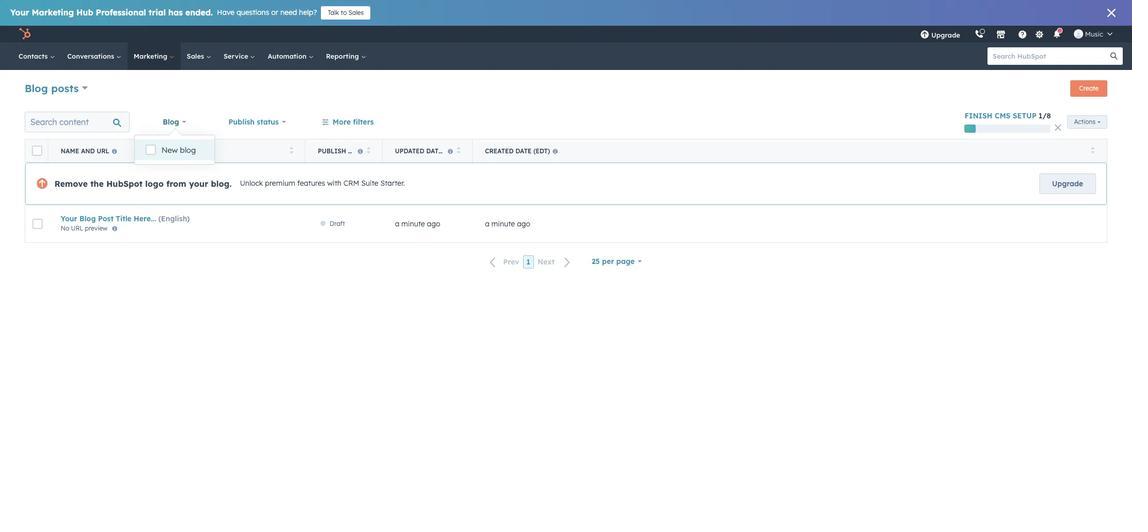 Task type: describe. For each thing, give the bounding box(es) containing it.
notifications image
[[1053, 30, 1062, 40]]

preview
[[85, 224, 107, 232]]

25
[[592, 257, 600, 266]]

name and url
[[61, 147, 109, 155]]

(edt) for updated date (edt)
[[444, 147, 461, 155]]

suite
[[361, 179, 379, 188]]

search image
[[1111, 52, 1118, 60]]

features
[[297, 179, 325, 188]]

automation
[[268, 52, 309, 60]]

updated
[[395, 147, 425, 155]]

name and url button
[[48, 139, 306, 162]]

1 horizontal spatial marketing
[[134, 52, 169, 60]]

remove the hubspot logo from your blog.
[[55, 179, 232, 189]]

(edt) for created date (edt)
[[534, 147, 550, 155]]

Search content search field
[[25, 112, 129, 132]]

notifications button
[[1049, 26, 1066, 42]]

trial
[[149, 7, 166, 17]]

new blog list box
[[135, 135, 215, 164]]

per
[[602, 257, 614, 266]]

your for blog
[[61, 214, 77, 223]]

blog button
[[156, 112, 193, 132]]

blog for blog posts
[[25, 82, 48, 94]]

hubspot image
[[19, 28, 31, 40]]

0 horizontal spatial close image
[[1056, 125, 1062, 131]]

hub
[[76, 7, 93, 17]]

page
[[617, 257, 635, 266]]

search button
[[1106, 47, 1123, 65]]

help image
[[1018, 30, 1027, 40]]

2 minute from the left
[[492, 219, 515, 228]]

date for created
[[516, 147, 532, 155]]

questions
[[237, 8, 269, 17]]

no url preview
[[61, 224, 107, 232]]

service
[[224, 52, 250, 60]]

greg robinson image
[[1074, 29, 1084, 39]]

new
[[162, 145, 178, 155]]

unlock premium features with crm suite starter.
[[240, 179, 405, 188]]

help button
[[1014, 26, 1032, 42]]

help?
[[299, 8, 317, 17]]

reporting
[[326, 52, 361, 60]]

/
[[1043, 111, 1047, 120]]

starter.
[[381, 179, 405, 188]]

updated date (edt) button
[[383, 139, 473, 162]]

talk
[[328, 9, 339, 16]]

your marketing hub professional trial has ended. have questions or need help?
[[10, 7, 317, 17]]

press to sort. element for name and url
[[289, 146, 293, 155]]

or
[[271, 8, 278, 17]]

premium
[[265, 179, 295, 188]]

1 ago from the left
[[427, 219, 441, 228]]

publish for publish status button on the top left of page
[[318, 147, 346, 155]]

has
[[168, 7, 183, 17]]

no
[[61, 224, 69, 232]]

blog
[[180, 145, 196, 155]]

calling icon button
[[971, 27, 988, 41]]

contacts link
[[12, 42, 61, 70]]

new blog
[[162, 145, 196, 155]]

1 horizontal spatial close image
[[1108, 9, 1116, 17]]

music
[[1086, 30, 1104, 38]]

status for publish status button on the top left of page
[[348, 147, 372, 155]]

sales link
[[181, 42, 217, 70]]

25 per page button
[[585, 251, 649, 272]]

1 vertical spatial sales
[[187, 52, 206, 60]]

created date (edt) button
[[473, 139, 1107, 162]]

(english)
[[158, 214, 190, 223]]

music button
[[1068, 26, 1119, 42]]

title
[[116, 214, 132, 223]]

finish cms setup button
[[965, 111, 1037, 120]]

calling icon image
[[975, 30, 984, 39]]

upgrade image
[[920, 30, 930, 40]]

blog posts button
[[25, 81, 88, 95]]

press to sort. element for publish status
[[367, 146, 370, 155]]

ended.
[[185, 7, 213, 17]]

remove
[[55, 179, 88, 189]]

0 horizontal spatial upgrade
[[932, 31, 961, 39]]

to
[[341, 9, 347, 16]]

finish cms setup 1 / 8
[[965, 111, 1051, 120]]

created date (edt)
[[485, 147, 550, 155]]

2 vertical spatial blog
[[79, 214, 96, 223]]

press to sort. element for updated date (edt)
[[457, 146, 461, 155]]

updated date (edt)
[[395, 147, 461, 155]]

pagination navigation
[[484, 255, 577, 269]]

setup
[[1013, 111, 1037, 120]]

have
[[217, 8, 235, 17]]

Search HubSpot search field
[[988, 47, 1114, 65]]

logo
[[145, 179, 164, 189]]

sales inside button
[[349, 9, 364, 16]]

url inside name and url button
[[97, 147, 109, 155]]

1 horizontal spatial 1
[[1039, 111, 1043, 120]]



Task type: locate. For each thing, give the bounding box(es) containing it.
0 horizontal spatial url
[[71, 224, 83, 232]]

press to sort. image for updated date (edt)
[[457, 146, 461, 154]]

publish status
[[229, 117, 279, 127], [318, 147, 372, 155]]

press to sort. element down filters
[[367, 146, 370, 155]]

upgrade
[[932, 31, 961, 39], [1053, 179, 1084, 188]]

(edt) inside button
[[444, 147, 461, 155]]

marketplaces button
[[990, 26, 1012, 42]]

25 per page
[[592, 257, 635, 266]]

your up hubspot 'icon'
[[10, 7, 29, 17]]

0 horizontal spatial marketing
[[32, 7, 74, 17]]

unlock
[[240, 179, 263, 188]]

2 date from the left
[[516, 147, 532, 155]]

1 horizontal spatial publish
[[318, 147, 346, 155]]

prev button
[[484, 255, 523, 269]]

press to sort. element down actions popup button in the right top of the page
[[1091, 146, 1095, 155]]

menu item
[[968, 26, 970, 42]]

1 horizontal spatial minute
[[492, 219, 515, 228]]

1 horizontal spatial ago
[[517, 219, 531, 228]]

2 horizontal spatial blog
[[163, 117, 179, 127]]

talk to sales button
[[321, 6, 371, 20]]

1 a from the left
[[395, 219, 400, 228]]

3 press to sort. image from the left
[[1091, 146, 1095, 154]]

1 a minute ago from the left
[[395, 219, 441, 228]]

settings link
[[1034, 29, 1047, 39]]

press to sort. image for created date (edt)
[[1091, 146, 1095, 154]]

with
[[327, 179, 342, 188]]

blog
[[25, 82, 48, 94], [163, 117, 179, 127], [79, 214, 96, 223]]

your
[[189, 179, 208, 189]]

0 horizontal spatial publish
[[229, 117, 255, 127]]

menu containing music
[[913, 26, 1120, 42]]

0 vertical spatial close image
[[1108, 9, 1116, 17]]

1 (edt) from the left
[[444, 147, 461, 155]]

status inside button
[[348, 147, 372, 155]]

marketing down trial
[[134, 52, 169, 60]]

a minute ago up prev
[[485, 219, 531, 228]]

1 horizontal spatial your
[[61, 214, 77, 223]]

date for updated
[[426, 147, 443, 155]]

press to sort. element
[[289, 146, 293, 155], [367, 146, 370, 155], [457, 146, 461, 155], [1091, 146, 1095, 155]]

press to sort. element up premium
[[289, 146, 293, 155]]

press to sort. image inside publish status button
[[367, 146, 370, 154]]

finish
[[965, 111, 993, 120]]

0 vertical spatial 1
[[1039, 111, 1043, 120]]

0 vertical spatial status
[[257, 117, 279, 127]]

a
[[395, 219, 400, 228], [485, 219, 490, 228]]

(edt)
[[444, 147, 461, 155], [534, 147, 550, 155]]

publish inside publish status popup button
[[229, 117, 255, 127]]

sales
[[349, 9, 364, 16], [187, 52, 206, 60]]

8
[[1047, 111, 1051, 120]]

0 horizontal spatial ago
[[427, 219, 441, 228]]

0 vertical spatial publish status
[[229, 117, 279, 127]]

publish status for publish status button on the top left of page
[[318, 147, 372, 155]]

service link
[[217, 42, 262, 70]]

draft
[[330, 220, 345, 227]]

2 press to sort. image from the left
[[457, 146, 461, 154]]

3 press to sort. element from the left
[[457, 146, 461, 155]]

blog.
[[211, 179, 232, 189]]

1 horizontal spatial press to sort. image
[[457, 146, 461, 154]]

blog posts
[[25, 82, 79, 94]]

here...
[[134, 214, 156, 223]]

conversations
[[67, 52, 116, 60]]

1 vertical spatial marketing
[[134, 52, 169, 60]]

more filters
[[333, 117, 374, 127]]

status for publish status popup button
[[257, 117, 279, 127]]

press to sort. image inside updated date (edt) button
[[457, 146, 461, 154]]

1 vertical spatial url
[[71, 224, 83, 232]]

marketing left hub
[[32, 7, 74, 17]]

1 horizontal spatial publish status
[[318, 147, 372, 155]]

press to sort. element inside publish status button
[[367, 146, 370, 155]]

0 horizontal spatial a
[[395, 219, 400, 228]]

date right created
[[516, 147, 532, 155]]

talk to sales
[[328, 9, 364, 16]]

publish status for publish status popup button
[[229, 117, 279, 127]]

0 horizontal spatial press to sort. image
[[367, 146, 370, 154]]

0 horizontal spatial a minute ago
[[395, 219, 441, 228]]

blog left posts
[[25, 82, 48, 94]]

hubspot link
[[12, 28, 39, 40]]

0 vertical spatial upgrade
[[932, 31, 961, 39]]

blog inside popup button
[[25, 82, 48, 94]]

next
[[538, 257, 555, 267]]

url right and
[[97, 147, 109, 155]]

minute down starter.
[[402, 219, 425, 228]]

1 press to sort. element from the left
[[289, 146, 293, 155]]

more filters button
[[315, 112, 381, 132]]

0 horizontal spatial publish status
[[229, 117, 279, 127]]

1 vertical spatial your
[[61, 214, 77, 223]]

reporting link
[[320, 42, 372, 70]]

minute up prev 'button'
[[492, 219, 515, 228]]

0 vertical spatial sales
[[349, 9, 364, 16]]

status
[[257, 117, 279, 127], [348, 147, 372, 155]]

4 press to sort. element from the left
[[1091, 146, 1095, 155]]

publish
[[229, 117, 255, 127], [318, 147, 346, 155]]

0 horizontal spatial date
[[426, 147, 443, 155]]

1 press to sort. image from the left
[[367, 146, 370, 154]]

publish for publish status popup button
[[229, 117, 255, 127]]

need
[[280, 8, 297, 17]]

from
[[166, 179, 186, 189]]

1 horizontal spatial url
[[97, 147, 109, 155]]

1 vertical spatial upgrade
[[1053, 179, 1084, 188]]

create button
[[1071, 80, 1108, 97]]

publish inside publish status button
[[318, 147, 346, 155]]

1 date from the left
[[426, 147, 443, 155]]

1 vertical spatial publish status
[[318, 147, 372, 155]]

settings image
[[1035, 30, 1045, 39]]

sales right the to
[[349, 9, 364, 16]]

menu
[[913, 26, 1120, 42]]

0 horizontal spatial (edt)
[[444, 147, 461, 155]]

next button
[[534, 255, 577, 269]]

professional
[[96, 7, 146, 17]]

(edt) right updated
[[444, 147, 461, 155]]

date
[[426, 147, 443, 155], [516, 147, 532, 155]]

upgrade link
[[1040, 173, 1097, 194]]

1 inside button
[[527, 257, 531, 267]]

press to sort. element left created
[[457, 146, 461, 155]]

1 horizontal spatial a
[[485, 219, 490, 228]]

1 horizontal spatial upgrade
[[1053, 179, 1084, 188]]

date inside updated date (edt) button
[[426, 147, 443, 155]]

blog inside dropdown button
[[163, 117, 179, 127]]

name
[[61, 147, 79, 155]]

2 press to sort. element from the left
[[367, 146, 370, 155]]

your blog post title here... (english)
[[61, 214, 190, 223]]

1 vertical spatial close image
[[1056, 125, 1062, 131]]

more
[[333, 117, 351, 127]]

0 vertical spatial your
[[10, 7, 29, 17]]

0 horizontal spatial status
[[257, 117, 279, 127]]

blog posts banner
[[25, 77, 1108, 101]]

contacts
[[19, 52, 50, 60]]

blog for blog
[[163, 117, 179, 127]]

0 vertical spatial blog
[[25, 82, 48, 94]]

blog up "no url preview"
[[79, 214, 96, 223]]

a minute ago down starter.
[[395, 219, 441, 228]]

your
[[10, 7, 29, 17], [61, 214, 77, 223]]

url right no
[[71, 224, 83, 232]]

press to sort. image inside created date (edt) button
[[1091, 146, 1095, 154]]

crm
[[344, 179, 359, 188]]

close image
[[1108, 9, 1116, 17], [1056, 125, 1062, 131]]

and
[[81, 147, 95, 155]]

actions button
[[1068, 115, 1108, 129]]

press to sort. image down filters
[[367, 146, 370, 154]]

filters
[[353, 117, 374, 127]]

2 horizontal spatial press to sort. image
[[1091, 146, 1095, 154]]

press to sort. element inside created date (edt) button
[[1091, 146, 1095, 155]]

the
[[90, 179, 104, 189]]

press to sort. element inside name and url button
[[289, 146, 293, 155]]

1 left 8 in the right of the page
[[1039, 111, 1043, 120]]

press to sort. element inside updated date (edt) button
[[457, 146, 461, 155]]

press to sort. image for publish status
[[367, 146, 370, 154]]

a up prev 'button'
[[485, 219, 490, 228]]

a minute ago
[[395, 219, 441, 228], [485, 219, 531, 228]]

1 horizontal spatial (edt)
[[534, 147, 550, 155]]

publish status inside popup button
[[229, 117, 279, 127]]

created
[[485, 147, 514, 155]]

press to sort. image down actions popup button in the right top of the page
[[1091, 146, 1095, 154]]

url
[[97, 147, 109, 155], [71, 224, 83, 232]]

finish cms setup progress bar
[[965, 125, 976, 133]]

1
[[1039, 111, 1043, 120], [527, 257, 531, 267]]

marketing
[[32, 7, 74, 17], [134, 52, 169, 60]]

2 a minute ago from the left
[[485, 219, 531, 228]]

conversations link
[[61, 42, 128, 70]]

close image left 'actions'
[[1056, 125, 1062, 131]]

0 horizontal spatial minute
[[402, 219, 425, 228]]

1 vertical spatial publish
[[318, 147, 346, 155]]

0 vertical spatial url
[[97, 147, 109, 155]]

1 button
[[523, 255, 534, 269]]

1 horizontal spatial blog
[[79, 214, 96, 223]]

status inside popup button
[[257, 117, 279, 127]]

publish status button
[[222, 112, 293, 132]]

press to sort. image
[[367, 146, 370, 154], [457, 146, 461, 154], [1091, 146, 1095, 154]]

your up no
[[61, 214, 77, 223]]

0 horizontal spatial your
[[10, 7, 29, 17]]

cms
[[995, 111, 1011, 120]]

2 a from the left
[[485, 219, 490, 228]]

1 horizontal spatial status
[[348, 147, 372, 155]]

marketplaces image
[[997, 30, 1006, 40]]

1 right prev
[[527, 257, 531, 267]]

close image up the music popup button at the top right
[[1108, 9, 1116, 17]]

1 vertical spatial status
[[348, 147, 372, 155]]

1 vertical spatial blog
[[163, 117, 179, 127]]

1 horizontal spatial a minute ago
[[485, 219, 531, 228]]

press to sort. image left created
[[457, 146, 461, 154]]

0 vertical spatial marketing
[[32, 7, 74, 17]]

create
[[1080, 84, 1099, 92]]

2 (edt) from the left
[[534, 147, 550, 155]]

prev
[[503, 257, 519, 267]]

press to sort. image
[[289, 146, 293, 154]]

posts
[[51, 82, 79, 94]]

1 horizontal spatial sales
[[349, 9, 364, 16]]

hubspot
[[106, 179, 143, 189]]

marketing link
[[128, 42, 181, 70]]

1 vertical spatial 1
[[527, 257, 531, 267]]

automation link
[[262, 42, 320, 70]]

press to sort. element for created date (edt)
[[1091, 146, 1095, 155]]

publish status button
[[306, 139, 383, 162]]

(edt) right created
[[534, 147, 550, 155]]

date inside created date (edt) button
[[516, 147, 532, 155]]

date right updated
[[426, 147, 443, 155]]

(edt) inside button
[[534, 147, 550, 155]]

blog up new blog list box
[[163, 117, 179, 127]]

a down starter.
[[395, 219, 400, 228]]

0 horizontal spatial sales
[[187, 52, 206, 60]]

0 horizontal spatial blog
[[25, 82, 48, 94]]

post
[[98, 214, 114, 223]]

1 minute from the left
[[402, 219, 425, 228]]

0 horizontal spatial 1
[[527, 257, 531, 267]]

1 horizontal spatial date
[[516, 147, 532, 155]]

2 ago from the left
[[517, 219, 531, 228]]

publish status inside button
[[318, 147, 372, 155]]

sales left service
[[187, 52, 206, 60]]

your for marketing
[[10, 7, 29, 17]]

0 vertical spatial publish
[[229, 117, 255, 127]]

actions
[[1075, 118, 1096, 126]]



Task type: vqa. For each thing, say whether or not it's contained in the screenshot.
created date (edt)
yes



